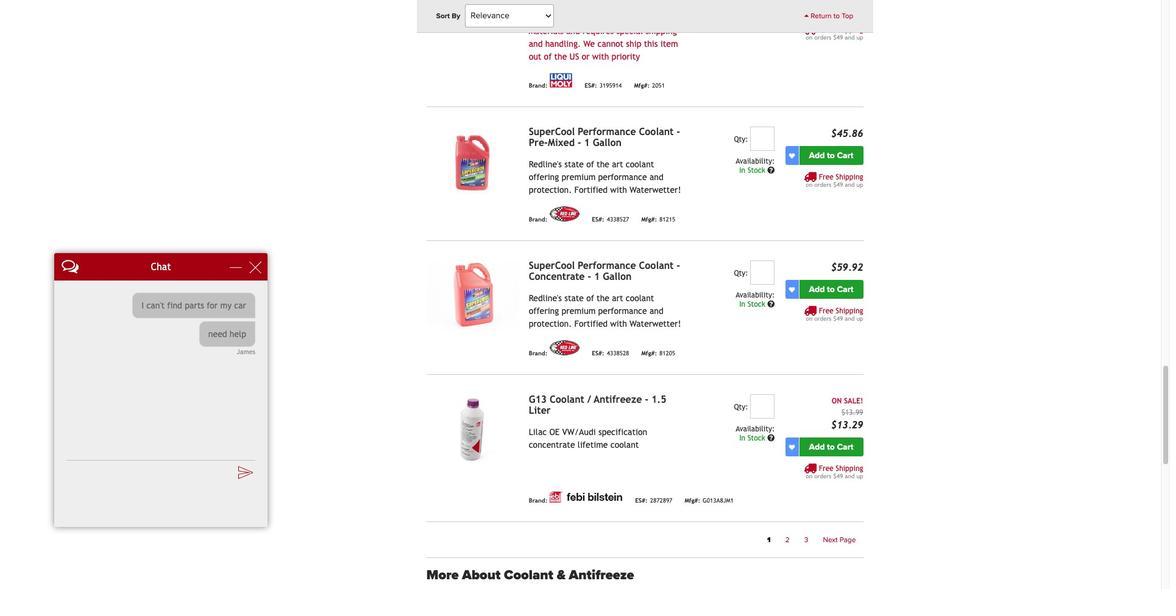 Task type: locate. For each thing, give the bounding box(es) containing it.
of inside the this item is classified as hazardous materials and requires special shipping and handling. we cannot ship this item out of the us or with priority
[[544, 52, 552, 62]]

1 add to cart button from the top
[[799, 0, 863, 18]]

1 vertical spatial redline's state of the art coolant offering premium performance and protection. fortified with waterwetter!
[[529, 294, 681, 329]]

item
[[547, 14, 564, 23], [660, 39, 678, 49]]

lilac
[[529, 428, 547, 438]]

in for g13 coolant / antifreeze - 1.5 liter
[[739, 435, 745, 443]]

0 vertical spatial waterwetter!
[[630, 186, 681, 195]]

brand: for g13 coolant / antifreeze - 1.5 liter
[[529, 498, 547, 505]]

2 vertical spatial add to wish list image
[[789, 445, 795, 451]]

item down shipping
[[660, 39, 678, 49]]

on
[[806, 34, 812, 41], [806, 182, 812, 189], [806, 316, 812, 323], [806, 474, 812, 481]]

redline - corporate logo image
[[550, 207, 580, 222], [550, 341, 580, 356]]

supercool
[[529, 126, 575, 138], [529, 261, 575, 272]]

to
[[827, 3, 835, 13], [834, 12, 840, 20], [827, 151, 835, 161], [827, 285, 835, 295], [827, 443, 835, 453]]

supercool inside the supercool performance coolant - pre-mixed - 1 gallon
[[529, 126, 575, 138]]

add to wish list image for $59.92
[[789, 287, 795, 293]]

1 fortified from the top
[[574, 186, 608, 195]]

0 vertical spatial in stock
[[739, 167, 767, 175]]

2 performance from the top
[[578, 261, 636, 272]]

2 vertical spatial 1
[[767, 537, 771, 545]]

3 stock from the top
[[748, 435, 765, 443]]

gallon right mixed
[[593, 137, 622, 149]]

1 performance from the top
[[578, 126, 636, 138]]

the down supercool performance coolant - concentrate - 1 gallon link
[[597, 294, 609, 304]]

1 vertical spatial stock
[[748, 301, 765, 309]]

3195914
[[599, 82, 622, 89]]

return to top link
[[804, 10, 854, 21]]

orders down return at the top of page
[[814, 34, 832, 41]]

the down handling.
[[554, 52, 567, 62]]

add to cart down $13.29 at the bottom right of the page
[[809, 443, 853, 453]]

free shipping on orders $49 and up down $45.86
[[806, 173, 863, 189]]

1 vertical spatial in stock
[[739, 301, 767, 309]]

protection. down concentrate on the top
[[529, 320, 572, 329]]

2 redline's state of the art coolant offering premium performance and protection. fortified with waterwetter! from the top
[[529, 294, 681, 329]]

premium for -
[[562, 307, 596, 317]]

1 vertical spatial redline - corporate logo image
[[550, 341, 580, 356]]

in for supercool performance coolant - concentrate - 1 gallon
[[739, 301, 745, 309]]

0 vertical spatial supercool
[[529, 126, 575, 138]]

add for add to cart button for $59.92's add to wish list image
[[809, 285, 825, 295]]

offering down pre-
[[529, 173, 559, 182]]

2 vertical spatial the
[[597, 294, 609, 304]]

2 qty: from the top
[[734, 270, 748, 278]]

1 vertical spatial protection.
[[529, 320, 572, 329]]

redline's state of the art coolant offering premium performance and protection. fortified with waterwetter! down supercool performance coolant - concentrate - 1 gallon link
[[529, 294, 681, 329]]

lilac oe vw/audi specification concentrate lifetime coolant
[[529, 428, 647, 451]]

of down supercool performance coolant - concentrate - 1 gallon
[[586, 294, 594, 304]]

es#: left 4338528
[[592, 351, 604, 357]]

es#: left 2872897
[[635, 498, 648, 505]]

qty: for g13 coolant / antifreeze - 1.5 liter
[[734, 404, 748, 412]]

2 performance from the top
[[598, 307, 647, 317]]

waterwetter! up mfg#: 81215
[[630, 186, 681, 195]]

2 vertical spatial coolant
[[610, 441, 639, 451]]

2 add to wish list image from the top
[[789, 287, 795, 293]]

with for 1
[[610, 186, 627, 195]]

free shipping on orders $49 and up down $13.29 at the bottom right of the page
[[806, 465, 863, 481]]

protection. down mixed
[[529, 186, 572, 195]]

0 vertical spatial art
[[612, 160, 623, 170]]

1 redline's state of the art coolant offering premium performance and protection. fortified with waterwetter! from the top
[[529, 160, 681, 195]]

0 horizontal spatial 1
[[584, 137, 590, 149]]

0 vertical spatial coolant
[[626, 160, 654, 170]]

2
[[785, 537, 790, 545]]

2 protection. from the top
[[529, 320, 572, 329]]

1 inside supercool performance coolant - concentrate - 1 gallon
[[594, 271, 600, 283]]

add to cart right caret up image
[[809, 3, 853, 13]]

performance up 4338527
[[598, 173, 647, 182]]

performance up 4338528
[[598, 307, 647, 317]]

1 vertical spatial art
[[612, 294, 623, 304]]

1 vertical spatial performance
[[578, 261, 636, 272]]

brand: left the "febi - corporate logo"
[[529, 498, 547, 505]]

fortified for 1
[[574, 320, 608, 329]]

by
[[452, 12, 460, 20]]

81205
[[659, 351, 675, 357]]

1 in from the top
[[739, 167, 745, 175]]

free down return to top link
[[819, 26, 834, 34]]

1 redline's from the top
[[529, 160, 562, 170]]

brand: for supercool performance coolant - concentrate - 1 gallon
[[529, 351, 547, 357]]

cart down $59.92
[[837, 285, 853, 295]]

None number field
[[750, 127, 775, 151], [750, 261, 775, 286], [750, 395, 775, 420], [750, 127, 775, 151], [750, 261, 775, 286], [750, 395, 775, 420]]

redline's state of the art coolant offering premium performance and protection. fortified with waterwetter!
[[529, 160, 681, 195], [529, 294, 681, 329]]

1 redline - corporate logo image from the top
[[550, 207, 580, 222]]

supercool inside supercool performance coolant - concentrate - 1 gallon
[[529, 261, 575, 272]]

with up 4338527
[[610, 186, 627, 195]]

1 vertical spatial in
[[739, 301, 745, 309]]

1 vertical spatial availability:
[[736, 292, 775, 300]]

2872897
[[650, 498, 672, 505]]

4 add to cart from the top
[[809, 443, 853, 453]]

of right out
[[544, 52, 552, 62]]

qty: for supercool performance coolant - pre-mixed - 1 gallon
[[734, 136, 748, 144]]

coolant for 1
[[626, 160, 654, 170]]

redline's state of the art coolant offering premium performance and protection. fortified with waterwetter! for 1
[[529, 160, 681, 195]]

2 free shipping on orders $49 and up from the top
[[806, 173, 863, 189]]

and up out
[[529, 39, 543, 49]]

4 brand: from the top
[[529, 498, 547, 505]]

2 vertical spatial in stock
[[739, 435, 767, 443]]

mfg#:
[[634, 82, 650, 89], [641, 216, 657, 223], [641, 351, 657, 357], [685, 498, 700, 505]]

add to wish list image for $45.86
[[789, 153, 795, 159]]

es#: left 4338527
[[592, 216, 604, 223]]

coolant down supercool performance coolant - concentrate - 1 gallon
[[626, 294, 654, 304]]

0 vertical spatial of
[[544, 52, 552, 62]]

2 link
[[778, 533, 797, 549]]

cart right return at the top of page
[[837, 3, 853, 13]]

0 vertical spatial redline - corporate logo image
[[550, 207, 580, 222]]

and down is
[[566, 26, 580, 36]]

coolant down 2051
[[639, 126, 674, 138]]

1 horizontal spatial item
[[660, 39, 678, 49]]

coolant inside g13 coolant / antifreeze - 1.5 liter
[[550, 395, 584, 406]]

brand: up 'g13'
[[529, 351, 547, 357]]

1 right mixed
[[584, 137, 590, 149]]

in for supercool performance coolant - pre-mixed - 1 gallon
[[739, 167, 745, 175]]

mfg#: left 2051
[[634, 82, 650, 89]]

free shipping on orders $49 and up down $59.92
[[806, 307, 863, 323]]

redline - corporate logo image for mixed
[[550, 207, 580, 222]]

1 vertical spatial of
[[586, 160, 594, 170]]

sort
[[436, 12, 450, 20]]

coolant
[[626, 160, 654, 170], [626, 294, 654, 304], [610, 441, 639, 451]]

0 vertical spatial gallon
[[593, 137, 622, 149]]

2 redline's from the top
[[529, 294, 562, 304]]

$59.92
[[831, 262, 863, 274]]

2 vertical spatial of
[[586, 294, 594, 304]]

es#: for mixed
[[592, 216, 604, 223]]

0 vertical spatial protection.
[[529, 186, 572, 195]]

1
[[584, 137, 590, 149], [594, 271, 600, 283], [767, 537, 771, 545]]

1 right concentrate on the top
[[594, 271, 600, 283]]

offering for pre-
[[529, 173, 559, 182]]

/
[[587, 395, 591, 406]]

in stock for $59.92
[[739, 301, 767, 309]]

question circle image for $59.92
[[767, 301, 775, 309]]

antifreeze right & at left
[[569, 568, 634, 584]]

1 protection. from the top
[[529, 186, 572, 195]]

of
[[544, 52, 552, 62], [586, 160, 594, 170], [586, 294, 594, 304]]

protection.
[[529, 186, 572, 195], [529, 320, 572, 329]]

question circle image for $45.86
[[767, 167, 775, 175]]

free down $13.29 at the bottom right of the page
[[819, 465, 834, 474]]

fortified for -
[[574, 186, 608, 195]]

performance
[[598, 173, 647, 182], [598, 307, 647, 317]]

2 waterwetter! from the top
[[630, 320, 681, 329]]

1 stock from the top
[[748, 167, 765, 175]]

0 vertical spatial 1
[[584, 137, 590, 149]]

2 offering from the top
[[529, 307, 559, 317]]

with inside the this item is classified as hazardous materials and requires special shipping and handling. we cannot ship this item out of the us or with priority
[[592, 52, 609, 62]]

0 vertical spatial item
[[547, 14, 564, 23]]

0 vertical spatial performance
[[578, 126, 636, 138]]

performance down 'es#: 3195914'
[[578, 126, 636, 138]]

mfg#: left 81205
[[641, 351, 657, 357]]

orders down $13.29 at the bottom right of the page
[[814, 474, 832, 481]]

0 vertical spatial qty:
[[734, 136, 748, 144]]

of for mixed
[[586, 160, 594, 170]]

the
[[554, 52, 567, 62], [597, 160, 609, 170], [597, 294, 609, 304]]

1 inside "1" link
[[767, 537, 771, 545]]

1 offering from the top
[[529, 173, 559, 182]]

redline's state of the art coolant offering premium performance and protection. fortified with waterwetter! down the supercool performance coolant - pre-mixed - 1 gallon
[[529, 160, 681, 195]]

0 vertical spatial performance
[[598, 173, 647, 182]]

0 vertical spatial offering
[[529, 173, 559, 182]]

redline's down pre-
[[529, 160, 562, 170]]

$49 down $59.92
[[833, 316, 843, 323]]

$49
[[833, 34, 843, 41], [833, 182, 843, 189], [833, 316, 843, 323], [833, 474, 843, 481]]

redline's state of the art coolant offering premium performance and protection. fortified with waterwetter! for gallon
[[529, 294, 681, 329]]

es#4338527 - 81215 - supercool performance coolant - pre-mixed - 1 gallon - redline's state of the art coolant offering premium performance and protection. fortified with waterwetter! - redline - audi bmw volkswagen mercedes benz mini porsche image
[[426, 127, 519, 197]]

premium for mixed
[[562, 173, 596, 182]]

in stock
[[739, 167, 767, 175], [739, 301, 767, 309], [739, 435, 767, 443]]

0 vertical spatial redline's
[[529, 160, 562, 170]]

with
[[592, 52, 609, 62], [610, 186, 627, 195], [610, 320, 627, 329]]

coolant left & at left
[[504, 568, 553, 584]]

shipping
[[836, 26, 863, 34], [836, 173, 863, 182], [836, 307, 863, 316], [836, 465, 863, 474]]

shipping down $59.92
[[836, 307, 863, 316]]

premium down concentrate on the top
[[562, 307, 596, 317]]

1 waterwetter! from the top
[[630, 186, 681, 195]]

1 vertical spatial offering
[[529, 307, 559, 317]]

and up the mfg#: 81205
[[650, 307, 664, 317]]

g13
[[529, 395, 547, 406]]

$49 down "return to top"
[[833, 34, 843, 41]]

add for 4th add to cart button from the bottom of the page
[[809, 3, 825, 13]]

1 vertical spatial 1
[[594, 271, 600, 283]]

coolant inside the supercool performance coolant - pre-mixed - 1 gallon
[[639, 126, 674, 138]]

with for gallon
[[610, 320, 627, 329]]

1 availability: from the top
[[736, 158, 775, 166]]

2051
[[652, 82, 665, 89]]

1 on from the top
[[806, 34, 812, 41]]

fortified
[[574, 186, 608, 195], [574, 320, 608, 329]]

1 state from the top
[[564, 160, 584, 170]]

1 add from the top
[[809, 3, 825, 13]]

and down top
[[845, 34, 855, 41]]

offering
[[529, 173, 559, 182], [529, 307, 559, 317]]

brand:
[[529, 82, 547, 89], [529, 216, 547, 223], [529, 351, 547, 357], [529, 498, 547, 505]]

mfg#: left g013a8jm1
[[685, 498, 700, 505]]

coolant down "specification"
[[610, 441, 639, 451]]

premium
[[562, 173, 596, 182], [562, 307, 596, 317]]

specification
[[598, 428, 647, 438]]

this
[[529, 14, 544, 23]]

0 vertical spatial premium
[[562, 173, 596, 182]]

brand: left liqui-moly - corporate logo
[[529, 82, 547, 89]]

2 question circle image from the top
[[767, 301, 775, 309]]

coolant for supercool performance coolant - concentrate - 1 gallon
[[639, 261, 674, 272]]

2 in stock from the top
[[739, 301, 767, 309]]

2 vertical spatial stock
[[748, 435, 765, 443]]

es#3195914 - 2051 - radiator cleaner - 300ml - used to clean out your cooling system and restore efficiency - liqui-moly - audi bmw volkswagen mercedes benz mini image
[[426, 0, 519, 25]]

- inside g13 coolant / antifreeze - 1.5 liter
[[645, 395, 649, 406]]

shipping down $45.86
[[836, 173, 863, 182]]

the down the supercool performance coolant - pre-mixed - 1 gallon
[[597, 160, 609, 170]]

caret up image
[[804, 12, 809, 20]]

supercool for pre-
[[529, 126, 575, 138]]

cart
[[837, 3, 853, 13], [837, 151, 853, 161], [837, 285, 853, 295], [837, 443, 853, 453]]

2 fortified from the top
[[574, 320, 608, 329]]

coolant down mfg#: 81215
[[639, 261, 674, 272]]

up
[[857, 34, 863, 41], [857, 182, 863, 189], [857, 316, 863, 323], [857, 474, 863, 481]]

2 vertical spatial with
[[610, 320, 627, 329]]

2 add to cart button from the top
[[799, 147, 863, 165]]

question circle image
[[767, 167, 775, 175], [767, 301, 775, 309], [767, 435, 775, 443]]

2 redline - corporate logo image from the top
[[550, 341, 580, 356]]

shipping down $13.29 at the bottom right of the page
[[836, 465, 863, 474]]

free down $59.92
[[819, 307, 834, 316]]

2 stock from the top
[[748, 301, 765, 309]]

add
[[809, 3, 825, 13], [809, 151, 825, 161], [809, 285, 825, 295], [809, 443, 825, 453]]

the for -
[[597, 160, 609, 170]]

stock for $45.86
[[748, 167, 765, 175]]

coolant down the supercool performance coolant - pre-mixed - 1 gallon
[[626, 160, 654, 170]]

concentrate
[[529, 271, 585, 283]]

3 free from the top
[[819, 307, 834, 316]]

mfg#: for supercool performance coolant - concentrate - 1 gallon
[[641, 351, 657, 357]]

with up 4338528
[[610, 320, 627, 329]]

performance inside the supercool performance coolant - pre-mixed - 1 gallon
[[578, 126, 636, 138]]

qty: for supercool performance coolant - concentrate - 1 gallon
[[734, 270, 748, 278]]

2 premium from the top
[[562, 307, 596, 317]]

1 vertical spatial performance
[[598, 307, 647, 317]]

3 on from the top
[[806, 316, 812, 323]]

1 add to wish list image from the top
[[789, 153, 795, 159]]

waterwetter! for supercool performance coolant - pre-mixed - 1 gallon
[[630, 186, 681, 195]]

1 vertical spatial coolant
[[626, 294, 654, 304]]

redline's
[[529, 160, 562, 170], [529, 294, 562, 304]]

stock
[[748, 167, 765, 175], [748, 301, 765, 309], [748, 435, 765, 443]]

art down supercool performance coolant - concentrate - 1 gallon link
[[612, 294, 623, 304]]

1 free from the top
[[819, 26, 834, 34]]

3 in from the top
[[739, 435, 745, 443]]

oe
[[549, 428, 560, 438]]

add to cart button for $45.86's add to wish list image
[[799, 147, 863, 165]]

or
[[582, 52, 590, 62]]

es#: 3195914
[[585, 82, 622, 89]]

1 vertical spatial with
[[610, 186, 627, 195]]

to for third add to wish list image
[[827, 443, 835, 453]]

3 brand: from the top
[[529, 351, 547, 357]]

2 horizontal spatial 1
[[767, 537, 771, 545]]

with right or
[[592, 52, 609, 62]]

state
[[564, 160, 584, 170], [564, 294, 584, 304]]

2 state from the top
[[564, 294, 584, 304]]

performance inside supercool performance coolant - concentrate - 1 gallon
[[578, 261, 636, 272]]

offering down concentrate on the top
[[529, 307, 559, 317]]

gallon inside the supercool performance coolant - pre-mixed - 1 gallon
[[593, 137, 622, 149]]

fortified up es#: 4338528
[[574, 320, 608, 329]]

state down mixed
[[564, 160, 584, 170]]

1 vertical spatial premium
[[562, 307, 596, 317]]

0 vertical spatial add to wish list image
[[789, 153, 795, 159]]

2 shipping from the top
[[836, 173, 863, 182]]

0 vertical spatial antifreeze
[[594, 395, 642, 406]]

1 vertical spatial qty:
[[734, 270, 748, 278]]

1 art from the top
[[612, 160, 623, 170]]

es#: 2872897
[[635, 498, 672, 505]]

free shipping on orders $49 and up down "return to top"
[[806, 26, 863, 41]]

$49 down $13.29 at the bottom right of the page
[[833, 474, 843, 481]]

fortified up es#: 4338527
[[574, 186, 608, 195]]

g13 coolant / antifreeze - 1.5 liter
[[529, 395, 666, 417]]

in stock for $45.86
[[739, 167, 767, 175]]

cart down $45.86
[[837, 151, 853, 161]]

availability:
[[736, 158, 775, 166], [736, 292, 775, 300], [736, 426, 775, 434]]

antifreeze right /
[[594, 395, 642, 406]]

0 vertical spatial stock
[[748, 167, 765, 175]]

page
[[840, 537, 856, 545]]

-
[[677, 126, 680, 138], [578, 137, 581, 149], [677, 261, 680, 272], [588, 271, 591, 283], [645, 395, 649, 406]]

add to cart down $59.92
[[809, 285, 853, 295]]

availability: for $59.92
[[736, 292, 775, 300]]

shipping
[[646, 26, 677, 36]]

3 in stock from the top
[[739, 435, 767, 443]]

redline - corporate logo image for -
[[550, 341, 580, 356]]

in
[[739, 167, 745, 175], [739, 301, 745, 309], [739, 435, 745, 443]]

antifreeze
[[594, 395, 642, 406], [569, 568, 634, 584]]

0 vertical spatial question circle image
[[767, 167, 775, 175]]

redline - corporate logo image left es#: 4338527
[[550, 207, 580, 222]]

1 vertical spatial redline's
[[529, 294, 562, 304]]

1 vertical spatial gallon
[[603, 271, 632, 283]]

performance for gallon
[[578, 261, 636, 272]]

add to cart down $45.86
[[809, 151, 853, 161]]

1 vertical spatial item
[[660, 39, 678, 49]]

out
[[529, 52, 541, 62]]

4 shipping from the top
[[836, 465, 863, 474]]

es#2872897 - g013a8jm1 - g13 coolant / antifreeze - 1.5 liter - lilac oe vw/audi specification concentrate lifetime coolant - febi - audi volkswagen image
[[426, 395, 519, 465]]

coolant inside supercool performance coolant - concentrate - 1 gallon
[[639, 261, 674, 272]]

1 horizontal spatial 1
[[594, 271, 600, 283]]

free shipping on orders $49 and up
[[806, 26, 863, 41], [806, 173, 863, 189], [806, 307, 863, 323], [806, 465, 863, 481]]

2 brand: from the top
[[529, 216, 547, 223]]

and down $45.86
[[845, 182, 855, 189]]

3 question circle image from the top
[[767, 435, 775, 443]]

1 vertical spatial supercool
[[529, 261, 575, 272]]

2 vertical spatial in
[[739, 435, 745, 443]]

1 question circle image from the top
[[767, 167, 775, 175]]

3 add to cart button from the top
[[799, 281, 863, 300]]

free down $45.86
[[819, 173, 834, 182]]

2 add from the top
[[809, 151, 825, 161]]

shipping down top
[[836, 26, 863, 34]]

2 vertical spatial qty:
[[734, 404, 748, 412]]

gallon down 4338527
[[603, 271, 632, 283]]

2 supercool from the top
[[529, 261, 575, 272]]

1 left 2 link in the right of the page
[[767, 537, 771, 545]]

3 availability: from the top
[[736, 426, 775, 434]]

coolant
[[639, 126, 674, 138], [639, 261, 674, 272], [550, 395, 584, 406], [504, 568, 553, 584]]

cart down $13.29 at the bottom right of the page
[[837, 443, 853, 453]]

art down the supercool performance coolant - pre-mixed - 1 gallon
[[612, 160, 623, 170]]

1 vertical spatial fortified
[[574, 320, 608, 329]]

add to cart button for $59.92's add to wish list image
[[799, 281, 863, 300]]

brand: up concentrate on the top
[[529, 216, 547, 223]]

item left is
[[547, 14, 564, 23]]

1 qty: from the top
[[734, 136, 748, 144]]

1 performance from the top
[[598, 173, 647, 182]]

3 add from the top
[[809, 285, 825, 295]]

4 free shipping on orders $49 and up from the top
[[806, 465, 863, 481]]

orders
[[814, 34, 832, 41], [814, 182, 832, 189], [814, 316, 832, 323], [814, 474, 832, 481]]

liqui-moly - corporate logo image
[[550, 73, 572, 88]]

performance for gallon
[[598, 307, 647, 317]]

redline - corporate logo image left es#: 4338528
[[550, 341, 580, 356]]

1 premium from the top
[[562, 173, 596, 182]]

4 cart from the top
[[837, 443, 853, 453]]

1 in stock from the top
[[739, 167, 767, 175]]

2 vertical spatial availability:
[[736, 426, 775, 434]]

return to top
[[809, 12, 854, 20]]

2 art from the top
[[612, 294, 623, 304]]

3 add to cart from the top
[[809, 285, 853, 295]]

availability: for $45.86
[[736, 158, 775, 166]]

3 qty: from the top
[[734, 404, 748, 412]]

0 vertical spatial availability:
[[736, 158, 775, 166]]

2 on from the top
[[806, 182, 812, 189]]

state down concentrate on the top
[[564, 294, 584, 304]]

&
[[557, 568, 566, 584]]

0 vertical spatial in
[[739, 167, 745, 175]]

febi - corporate logo image
[[550, 493, 623, 504]]

1 vertical spatial state
[[564, 294, 584, 304]]

premium down mixed
[[562, 173, 596, 182]]

about
[[462, 568, 501, 584]]

4 add from the top
[[809, 443, 825, 453]]

2 in from the top
[[739, 301, 745, 309]]

1 vertical spatial add to wish list image
[[789, 287, 795, 293]]

4 add to cart button from the top
[[799, 438, 863, 457]]

1 $49 from the top
[[833, 34, 843, 41]]

mfg#: left 81215
[[641, 216, 657, 223]]

0 vertical spatial redline's state of the art coolant offering premium performance and protection. fortified with waterwetter!
[[529, 160, 681, 195]]

orders down $45.86
[[814, 182, 832, 189]]

2 free from the top
[[819, 173, 834, 182]]

orders down $59.92
[[814, 316, 832, 323]]

of down supercool performance coolant - pre-mixed - 1 gallon link
[[586, 160, 594, 170]]

2 vertical spatial question circle image
[[767, 435, 775, 443]]

2 availability: from the top
[[736, 292, 775, 300]]

redline's down concentrate on the top
[[529, 294, 562, 304]]

performance
[[578, 126, 636, 138], [578, 261, 636, 272]]

0 vertical spatial the
[[554, 52, 567, 62]]

1 vertical spatial question circle image
[[767, 301, 775, 309]]

return
[[811, 12, 832, 20]]

stock for $59.92
[[748, 301, 765, 309]]

1 vertical spatial waterwetter!
[[630, 320, 681, 329]]

gallon
[[593, 137, 622, 149], [603, 271, 632, 283]]

to for $45.86's add to wish list image
[[827, 151, 835, 161]]

0 vertical spatial fortified
[[574, 186, 608, 195]]

4 free from the top
[[819, 465, 834, 474]]

coolant left /
[[550, 395, 584, 406]]

0 vertical spatial state
[[564, 160, 584, 170]]

1 supercool from the top
[[529, 126, 575, 138]]

add to wish list image
[[789, 153, 795, 159], [789, 287, 795, 293], [789, 445, 795, 451]]

$49 down $45.86
[[833, 182, 843, 189]]

1 vertical spatial the
[[597, 160, 609, 170]]

performance down es#: 4338527
[[578, 261, 636, 272]]

free
[[819, 26, 834, 34], [819, 173, 834, 182], [819, 307, 834, 316], [819, 465, 834, 474]]

1 shipping from the top
[[836, 26, 863, 34]]

waterwetter! up the mfg#: 81205
[[630, 320, 681, 329]]

0 vertical spatial with
[[592, 52, 609, 62]]



Task type: describe. For each thing, give the bounding box(es) containing it.
next page link
[[816, 533, 863, 549]]

1.5
[[651, 395, 666, 406]]

next
[[823, 537, 838, 545]]

of for -
[[586, 294, 594, 304]]

4 $49 from the top
[[833, 474, 843, 481]]

supercool performance coolant - concentrate - 1 gallon
[[529, 261, 680, 283]]

4338527
[[607, 216, 629, 223]]

$13.29
[[831, 420, 863, 432]]

this
[[644, 39, 658, 49]]

3 orders from the top
[[814, 316, 832, 323]]

2 cart from the top
[[837, 151, 853, 161]]

special
[[616, 26, 643, 36]]

$13.99
[[841, 409, 863, 418]]

3 $49 from the top
[[833, 316, 843, 323]]

redline's for concentrate
[[529, 294, 562, 304]]

waterwetter! for supercool performance coolant - concentrate - 1 gallon
[[630, 320, 681, 329]]

performance for 1
[[598, 173, 647, 182]]

sale!
[[844, 398, 863, 406]]

antifreeze inside g13 coolant / antifreeze - 1.5 liter
[[594, 395, 642, 406]]

mfg#: for supercool performance coolant - pre-mixed - 1 gallon
[[641, 216, 657, 223]]

cannot
[[598, 39, 624, 49]]

1 up from the top
[[857, 34, 863, 41]]

redline's for pre-
[[529, 160, 562, 170]]

gallon inside supercool performance coolant - concentrate - 1 gallon
[[603, 271, 632, 283]]

g013a8jm1
[[703, 498, 734, 505]]

protection. for concentrate
[[529, 320, 572, 329]]

$45.86
[[831, 128, 863, 140]]

4 on from the top
[[806, 474, 812, 481]]

next page
[[823, 537, 856, 545]]

performance for 1
[[578, 126, 636, 138]]

coolant for supercool performance coolant - pre-mixed - 1 gallon
[[639, 126, 674, 138]]

1 vertical spatial antifreeze
[[569, 568, 634, 584]]

concentrate
[[529, 441, 575, 451]]

1 brand: from the top
[[529, 82, 547, 89]]

classified
[[575, 14, 611, 23]]

offering for concentrate
[[529, 307, 559, 317]]

materials
[[529, 26, 564, 36]]

es#: for 1.5
[[635, 498, 648, 505]]

as
[[614, 14, 622, 23]]

mfg#: 81215
[[641, 216, 675, 223]]

art for gallon
[[612, 294, 623, 304]]

ship
[[626, 39, 641, 49]]

the inside the this item is classified as hazardous materials and requires special shipping and handling. we cannot ship this item out of the us or with priority
[[554, 52, 567, 62]]

3 link
[[797, 533, 816, 549]]

this item is classified as hazardous materials and requires special shipping and handling. we cannot ship this item out of the us or with priority
[[529, 14, 678, 62]]

and down $13.29 at the bottom right of the page
[[845, 474, 855, 481]]

the for 1
[[597, 294, 609, 304]]

1 inside the supercool performance coolant - pre-mixed - 1 gallon
[[584, 137, 590, 149]]

supercool performance coolant - pre-mixed - 1 gallon
[[529, 126, 680, 149]]

top
[[842, 12, 854, 20]]

0 horizontal spatial item
[[547, 14, 564, 23]]

2 up from the top
[[857, 182, 863, 189]]

es#: 4338528
[[592, 351, 629, 357]]

4 orders from the top
[[814, 474, 832, 481]]

coolant for gallon
[[626, 294, 654, 304]]

4338528
[[607, 351, 629, 357]]

coolant for more about coolant & antifreeze
[[504, 568, 553, 584]]

add for third add to wish list image add to cart button
[[809, 443, 825, 453]]

liter
[[529, 406, 551, 417]]

state for -
[[564, 294, 584, 304]]

3
[[804, 537, 808, 545]]

es#: left 3195914
[[585, 82, 597, 89]]

on
[[832, 398, 842, 406]]

1 link
[[760, 533, 778, 549]]

us
[[570, 52, 579, 62]]

we
[[583, 39, 595, 49]]

priority
[[612, 52, 640, 62]]

and up mfg#: 81215
[[650, 173, 664, 182]]

pre-
[[529, 137, 548, 149]]

to inside return to top link
[[834, 12, 840, 20]]

3 cart from the top
[[837, 285, 853, 295]]

3 add to wish list image from the top
[[789, 445, 795, 451]]

add to cart button for third add to wish list image
[[799, 438, 863, 457]]

2 orders from the top
[[814, 182, 832, 189]]

more about coolant & antifreeze
[[426, 568, 634, 584]]

3 up from the top
[[857, 316, 863, 323]]

1 orders from the top
[[814, 34, 832, 41]]

supercool performance coolant - pre-mixed - 1 gallon link
[[529, 126, 680, 149]]

more
[[426, 568, 459, 584]]

2 add to cart from the top
[[809, 151, 853, 161]]

to for $59.92's add to wish list image
[[827, 285, 835, 295]]

es#: for -
[[592, 351, 604, 357]]

on sale! $13.99 $13.29
[[831, 398, 863, 432]]

3 free shipping on orders $49 and up from the top
[[806, 307, 863, 323]]

1 add to cart from the top
[[809, 3, 853, 13]]

4 up from the top
[[857, 474, 863, 481]]

g13 coolant / antifreeze - 1.5 liter link
[[529, 395, 666, 417]]

handling.
[[545, 39, 581, 49]]

paginated product list navigation navigation
[[426, 533, 863, 549]]

81215
[[659, 216, 675, 223]]

brand: for supercool performance coolant - pre-mixed - 1 gallon
[[529, 216, 547, 223]]

es#4338528 - 81205 - supercool performance coolant - concentrate - 1 gallon - redline's state of the art coolant offering premium performance and protection. fortified with waterwetter! - redline - audi bmw volkswagen mercedes benz mini porsche image
[[426, 261, 519, 331]]

supercool for concentrate
[[529, 261, 575, 272]]

and down $59.92
[[845, 316, 855, 323]]

sort by
[[436, 12, 460, 20]]

requires
[[583, 26, 614, 36]]

1 cart from the top
[[837, 3, 853, 13]]

mfg#: for g13 coolant / antifreeze - 1.5 liter
[[685, 498, 700, 505]]

protection. for pre-
[[529, 186, 572, 195]]

state for mixed
[[564, 160, 584, 170]]

vw/audi
[[562, 428, 596, 438]]

3 shipping from the top
[[836, 307, 863, 316]]

mixed
[[548, 137, 575, 149]]

coolant inside "lilac oe vw/audi specification concentrate lifetime coolant"
[[610, 441, 639, 451]]

mfg#: 2051
[[634, 82, 665, 89]]

art for 1
[[612, 160, 623, 170]]

mfg#: g013a8jm1
[[685, 498, 734, 505]]

hazardous
[[624, 14, 663, 23]]

es#: 4338527
[[592, 216, 629, 223]]

mfg#: 81205
[[641, 351, 675, 357]]

add for add to cart button related to $45.86's add to wish list image
[[809, 151, 825, 161]]

supercool performance coolant - concentrate - 1 gallon link
[[529, 261, 680, 283]]

lifetime
[[578, 441, 608, 451]]

is
[[567, 14, 573, 23]]

2 $49 from the top
[[833, 182, 843, 189]]

1 free shipping on orders $49 and up from the top
[[806, 26, 863, 41]]



Task type: vqa. For each thing, say whether or not it's contained in the screenshot.
third Add to Wish List image from the bottom
yes



